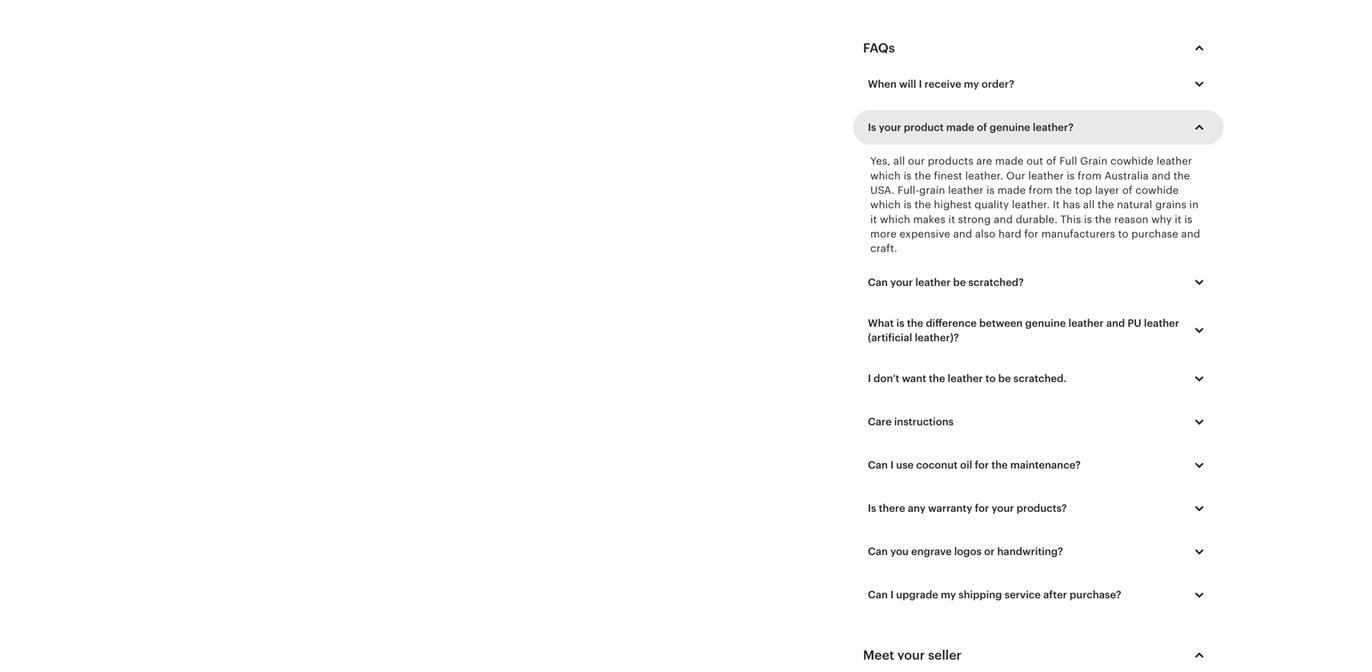 Task type: vqa. For each thing, say whether or not it's contained in the screenshot.
right from
yes



Task type: locate. For each thing, give the bounding box(es) containing it.
upgrade
[[897, 589, 939, 601]]

0 vertical spatial is
[[868, 121, 877, 133]]

your
[[879, 121, 902, 133], [891, 276, 913, 288], [992, 502, 1015, 514]]

leather. up durable.
[[1013, 199, 1051, 211]]

leather
[[1157, 155, 1193, 167], [1029, 170, 1064, 182], [949, 184, 984, 196], [916, 276, 951, 288], [1069, 317, 1104, 329], [1145, 317, 1180, 329], [948, 373, 984, 385]]

be left scratched.
[[999, 373, 1012, 385]]

it up more
[[871, 213, 878, 225]]

0 vertical spatial for
[[1025, 228, 1039, 240]]

can for can your leather be scratched?
[[868, 276, 888, 288]]

genuine for leather?
[[990, 121, 1031, 133]]

all left the our
[[894, 155, 906, 167]]

1 vertical spatial is
[[868, 502, 877, 514]]

leather left pu
[[1069, 317, 1104, 329]]

1 vertical spatial be
[[999, 373, 1012, 385]]

genuine inside what is the difference between genuine leather and pu leather (artificial leather)?
[[1026, 317, 1067, 329]]

for inside is there any warranty for your products? dropdown button
[[975, 502, 990, 514]]

service
[[1005, 589, 1041, 601]]

your for is
[[879, 121, 902, 133]]

0 vertical spatial your
[[879, 121, 902, 133]]

don't
[[874, 373, 900, 385]]

which up usa.
[[871, 170, 901, 182]]

leather down out
[[1029, 170, 1064, 182]]

my right upgrade at bottom
[[941, 589, 957, 601]]

leather up grains
[[1157, 155, 1193, 167]]

can
[[868, 276, 888, 288], [868, 459, 888, 471], [868, 546, 888, 558], [868, 589, 888, 601]]

care instructions button
[[856, 405, 1222, 439]]

want
[[902, 373, 927, 385]]

0 horizontal spatial all
[[894, 155, 906, 167]]

can left upgrade at bottom
[[868, 589, 888, 601]]

can inside 'dropdown button'
[[868, 546, 888, 558]]

i
[[919, 78, 923, 90], [868, 373, 872, 385], [891, 459, 894, 471], [891, 589, 894, 601]]

is right this
[[1085, 213, 1093, 225]]

i right will
[[919, 78, 923, 90]]

it down grains
[[1175, 213, 1182, 225]]

and left pu
[[1107, 317, 1126, 329]]

1 horizontal spatial my
[[964, 78, 980, 90]]

i left don't
[[868, 373, 872, 385]]

leather down leather)?
[[948, 373, 984, 385]]

craft.
[[871, 243, 898, 255]]

can left use
[[868, 459, 888, 471]]

from up durable.
[[1029, 184, 1053, 196]]

1 horizontal spatial of
[[1047, 155, 1057, 167]]

the inside what is the difference between genuine leather and pu leather (artificial leather)?
[[908, 317, 924, 329]]

to down reason
[[1119, 228, 1129, 240]]

be left scratched?
[[954, 276, 966, 288]]

1 vertical spatial for
[[975, 459, 990, 471]]

and up grains
[[1152, 170, 1171, 182]]

products
[[928, 155, 974, 167]]

expensive
[[900, 228, 951, 240]]

cowhide up australia
[[1111, 155, 1154, 167]]

for
[[1025, 228, 1039, 240], [975, 459, 990, 471], [975, 502, 990, 514]]

yes,
[[871, 155, 891, 167]]

0 vertical spatial genuine
[[990, 121, 1031, 133]]

1 vertical spatial all
[[1084, 199, 1095, 211]]

faqs
[[864, 41, 896, 55]]

all down top
[[1084, 199, 1095, 211]]

0 horizontal spatial it
[[871, 213, 878, 225]]

0 vertical spatial my
[[964, 78, 980, 90]]

this
[[1061, 213, 1082, 225]]

all
[[894, 155, 906, 167], [1084, 199, 1095, 211]]

genuine up out
[[990, 121, 1031, 133]]

0 horizontal spatial to
[[986, 373, 996, 385]]

can left you on the right bottom
[[868, 546, 888, 558]]

0 horizontal spatial leather.
[[966, 170, 1004, 182]]

made inside dropdown button
[[947, 121, 975, 133]]

0 horizontal spatial my
[[941, 589, 957, 601]]

when will i receive my order?
[[868, 78, 1015, 90]]

is down the full-
[[904, 199, 912, 211]]

from
[[1078, 170, 1102, 182], [1029, 184, 1053, 196]]

logos
[[955, 546, 982, 558]]

of up are
[[977, 121, 988, 133]]

the up leather)?
[[908, 317, 924, 329]]

to left scratched.
[[986, 373, 996, 385]]

i don't want the leather to be scratched.
[[868, 373, 1067, 385]]

1 vertical spatial my
[[941, 589, 957, 601]]

0 vertical spatial of
[[977, 121, 988, 133]]

is inside dropdown button
[[868, 121, 877, 133]]

0 horizontal spatial be
[[954, 276, 966, 288]]

it
[[871, 213, 878, 225], [949, 213, 956, 225], [1175, 213, 1182, 225]]

3 can from the top
[[868, 546, 888, 558]]

your for can
[[891, 276, 913, 288]]

1 vertical spatial your
[[891, 276, 913, 288]]

yes, all our products are made out of full grain cowhide leather which is the finest leather. our leather is from australia and the usa. full-grain leather is made from the top layer of cowhide which is the highest quality leather. it has all the natural grains in it which makes it strong and durable. this is the reason why it is more expensive and also hard for manufacturers to purchase and craft.
[[871, 155, 1201, 255]]

2 horizontal spatial it
[[1175, 213, 1182, 225]]

is inside dropdown button
[[868, 502, 877, 514]]

which up more
[[880, 213, 911, 225]]

1 vertical spatial genuine
[[1026, 317, 1067, 329]]

you
[[891, 546, 909, 558]]

the right want
[[929, 373, 946, 385]]

to inside yes, all our products are made out of full grain cowhide leather which is the finest leather. our leather is from australia and the usa. full-grain leather is made from the top layer of cowhide which is the highest quality leather. it has all the natural grains in it which makes it strong and durable. this is the reason why it is more expensive and also hard for manufacturers to purchase and craft.
[[1119, 228, 1129, 240]]

and
[[1152, 170, 1171, 182], [994, 213, 1013, 225], [954, 228, 973, 240], [1182, 228, 1201, 240], [1107, 317, 1126, 329]]

manufacturers
[[1042, 228, 1116, 240]]

1 horizontal spatial to
[[1119, 228, 1129, 240]]

2 can from the top
[[868, 459, 888, 471]]

is up (artificial
[[897, 317, 905, 329]]

full
[[1060, 155, 1078, 167]]

can i upgrade my shipping service after purchase? button
[[856, 578, 1222, 612]]

1 it from the left
[[871, 213, 878, 225]]

4 can from the top
[[868, 589, 888, 601]]

made up "our"
[[996, 155, 1024, 167]]

is for is there any warranty for your products?
[[868, 502, 877, 514]]

1 vertical spatial from
[[1029, 184, 1053, 196]]

is up yes,
[[868, 121, 877, 133]]

is
[[904, 170, 912, 182], [1067, 170, 1075, 182], [987, 184, 995, 196], [904, 199, 912, 211], [1085, 213, 1093, 225], [1185, 213, 1193, 225], [897, 317, 905, 329]]

your down craft.
[[891, 276, 913, 288]]

for down durable.
[[1025, 228, 1039, 240]]

your left products?
[[992, 502, 1015, 514]]

can i upgrade my shipping service after purchase?
[[868, 589, 1122, 601]]

1 can from the top
[[868, 276, 888, 288]]

made
[[947, 121, 975, 133], [996, 155, 1024, 167], [998, 184, 1027, 196]]

your left product
[[879, 121, 902, 133]]

warranty
[[929, 502, 973, 514]]

1 horizontal spatial from
[[1078, 170, 1102, 182]]

2 vertical spatial your
[[992, 502, 1015, 514]]

from down grain on the top right of the page
[[1078, 170, 1102, 182]]

the down layer
[[1098, 199, 1115, 211]]

my
[[964, 78, 980, 90], [941, 589, 957, 601]]

which down usa.
[[871, 199, 901, 211]]

0 vertical spatial to
[[1119, 228, 1129, 240]]

is inside what is the difference between genuine leather and pu leather (artificial leather)?
[[897, 317, 905, 329]]

genuine inside is your product made of genuine leather? dropdown button
[[990, 121, 1031, 133]]

1 horizontal spatial leather.
[[1013, 199, 1051, 211]]

genuine
[[990, 121, 1031, 133], [1026, 317, 1067, 329]]

i left upgrade at bottom
[[891, 589, 894, 601]]

scratched.
[[1014, 373, 1067, 385]]

2 vertical spatial for
[[975, 502, 990, 514]]

and inside what is the difference between genuine leather and pu leather (artificial leather)?
[[1107, 317, 1126, 329]]

receive
[[925, 78, 962, 90]]

grain
[[1081, 155, 1108, 167]]

it down "highest"
[[949, 213, 956, 225]]

i don't want the leather to be scratched. button
[[856, 362, 1222, 396]]

be
[[954, 276, 966, 288], [999, 373, 1012, 385]]

of right out
[[1047, 155, 1057, 167]]

of down australia
[[1123, 184, 1133, 196]]

out
[[1027, 155, 1044, 167]]

genuine down can your leather be scratched? dropdown button
[[1026, 317, 1067, 329]]

cowhide
[[1111, 155, 1154, 167], [1136, 184, 1180, 196]]

the up grains
[[1174, 170, 1191, 182]]

when
[[868, 78, 897, 90]]

of inside dropdown button
[[977, 121, 988, 133]]

of
[[977, 121, 988, 133], [1047, 155, 1057, 167], [1123, 184, 1133, 196]]

2 vertical spatial of
[[1123, 184, 1133, 196]]

1 vertical spatial cowhide
[[1136, 184, 1180, 196]]

made down "our"
[[998, 184, 1027, 196]]

made up products
[[947, 121, 975, 133]]

0 vertical spatial which
[[871, 170, 901, 182]]

0 vertical spatial all
[[894, 155, 906, 167]]

quality
[[975, 199, 1010, 211]]

is your product made of genuine leather? button
[[856, 111, 1222, 144]]

leather up difference
[[916, 276, 951, 288]]

my left order?
[[964, 78, 980, 90]]

is left there
[[868, 502, 877, 514]]

full-
[[898, 184, 920, 196]]

2 is from the top
[[868, 502, 877, 514]]

leather. down are
[[966, 170, 1004, 182]]

leather.
[[966, 170, 1004, 182], [1013, 199, 1051, 211]]

2 vertical spatial made
[[998, 184, 1027, 196]]

1 vertical spatial to
[[986, 373, 996, 385]]

which
[[871, 170, 901, 182], [871, 199, 901, 211], [880, 213, 911, 225]]

what is the difference between genuine leather and pu leather (artificial leather)?
[[868, 317, 1180, 344]]

has
[[1063, 199, 1081, 211]]

when will i receive my order? button
[[856, 67, 1222, 101]]

products?
[[1017, 502, 1068, 514]]

is down in
[[1185, 213, 1193, 225]]

the right oil
[[992, 459, 1008, 471]]

0 vertical spatial made
[[947, 121, 975, 133]]

makes
[[914, 213, 946, 225]]

cowhide up grains
[[1136, 184, 1180, 196]]

1 horizontal spatial be
[[999, 373, 1012, 385]]

0 vertical spatial leather.
[[966, 170, 1004, 182]]

hard
[[999, 228, 1022, 240]]

1 vertical spatial leather.
[[1013, 199, 1051, 211]]

can down craft.
[[868, 276, 888, 288]]

leather inside dropdown button
[[948, 373, 984, 385]]

for right oil
[[975, 459, 990, 471]]

1 is from the top
[[868, 121, 877, 133]]

your inside dropdown button
[[879, 121, 902, 133]]

1 vertical spatial of
[[1047, 155, 1057, 167]]

i inside 'dropdown button'
[[919, 78, 923, 90]]

for right warranty
[[975, 502, 990, 514]]

can i use coconut oil for the maintenance?
[[868, 459, 1081, 471]]

1 horizontal spatial it
[[949, 213, 956, 225]]

0 horizontal spatial of
[[977, 121, 988, 133]]



Task type: describe. For each thing, give the bounding box(es) containing it.
will
[[900, 78, 917, 90]]

handwriting?
[[998, 546, 1064, 558]]

leather right pu
[[1145, 317, 1180, 329]]

leather)?
[[915, 332, 960, 344]]

usa.
[[871, 184, 895, 196]]

scratched?
[[969, 276, 1024, 288]]

why
[[1152, 213, 1173, 225]]

durable.
[[1016, 213, 1058, 225]]

can for can i upgrade my shipping service after purchase?
[[868, 589, 888, 601]]

are
[[977, 155, 993, 167]]

purchase?
[[1070, 589, 1122, 601]]

for inside can i use coconut oil for the maintenance? dropdown button
[[975, 459, 990, 471]]

in
[[1190, 199, 1199, 211]]

can your leather be scratched?
[[868, 276, 1024, 288]]

the up it
[[1056, 184, 1073, 196]]

pu
[[1128, 317, 1142, 329]]

to inside dropdown button
[[986, 373, 996, 385]]

it
[[1054, 199, 1061, 211]]

purchase
[[1132, 228, 1179, 240]]

leather up "highest"
[[949, 184, 984, 196]]

highest
[[934, 199, 972, 211]]

1 vertical spatial made
[[996, 155, 1024, 167]]

our
[[908, 155, 926, 167]]

our
[[1007, 170, 1026, 182]]

faqs button
[[849, 29, 1224, 67]]

2 it from the left
[[949, 213, 956, 225]]

the left reason
[[1096, 213, 1112, 225]]

reason
[[1115, 213, 1149, 225]]

coconut
[[917, 459, 958, 471]]

for inside yes, all our products are made out of full grain cowhide leather which is the finest leather. our leather is from australia and the usa. full-grain leather is made from the top layer of cowhide which is the highest quality leather. it has all the natural grains in it which makes it strong and durable. this is the reason why it is more expensive and also hard for manufacturers to purchase and craft.
[[1025, 228, 1039, 240]]

and down strong
[[954, 228, 973, 240]]

what
[[868, 317, 894, 329]]

i left use
[[891, 459, 894, 471]]

care
[[868, 416, 892, 428]]

the up makes at top right
[[915, 199, 932, 211]]

care instructions
[[868, 416, 954, 428]]

2 horizontal spatial of
[[1123, 184, 1133, 196]]

is down the full
[[1067, 170, 1075, 182]]

there
[[879, 502, 906, 514]]

layer
[[1096, 184, 1120, 196]]

after
[[1044, 589, 1068, 601]]

maintenance?
[[1011, 459, 1081, 471]]

2 vertical spatial which
[[880, 213, 911, 225]]

is there any warranty for your products?
[[868, 502, 1068, 514]]

0 vertical spatial cowhide
[[1111, 155, 1154, 167]]

is up the full-
[[904, 170, 912, 182]]

finest
[[934, 170, 963, 182]]

0 vertical spatial be
[[954, 276, 966, 288]]

strong
[[959, 213, 992, 225]]

shipping
[[959, 589, 1003, 601]]

any
[[908, 502, 926, 514]]

genuine for leather
[[1026, 317, 1067, 329]]

use
[[897, 459, 914, 471]]

my inside 'dropdown button'
[[964, 78, 980, 90]]

or
[[985, 546, 995, 558]]

australia
[[1105, 170, 1149, 182]]

oil
[[961, 459, 973, 471]]

engrave
[[912, 546, 952, 558]]

is your product made of genuine leather?
[[868, 121, 1074, 133]]

also
[[976, 228, 996, 240]]

can for can you engrave logos or handwriting?
[[868, 546, 888, 558]]

can your leather be scratched? button
[[856, 265, 1222, 299]]

can you engrave logos or handwriting?
[[868, 546, 1064, 558]]

(artificial
[[868, 332, 913, 344]]

and down in
[[1182, 228, 1201, 240]]

leather inside can your leather be scratched? dropdown button
[[916, 276, 951, 288]]

between
[[980, 317, 1023, 329]]

can for can i use coconut oil for the maintenance?
[[868, 459, 888, 471]]

product
[[904, 121, 944, 133]]

can you engrave logos or handwriting? button
[[856, 535, 1222, 569]]

what is the difference between genuine leather and pu leather (artificial leather)? button
[[856, 309, 1222, 352]]

order?
[[982, 78, 1015, 90]]

1 horizontal spatial all
[[1084, 199, 1095, 211]]

is up quality
[[987, 184, 995, 196]]

is for is your product made of genuine leather?
[[868, 121, 877, 133]]

can i use coconut oil for the maintenance? button
[[856, 448, 1222, 482]]

0 vertical spatial from
[[1078, 170, 1102, 182]]

instructions
[[895, 416, 954, 428]]

top
[[1076, 184, 1093, 196]]

difference
[[926, 317, 977, 329]]

my inside dropdown button
[[941, 589, 957, 601]]

and up hard at top
[[994, 213, 1013, 225]]

leather?
[[1033, 121, 1074, 133]]

0 horizontal spatial from
[[1029, 184, 1053, 196]]

natural
[[1118, 199, 1153, 211]]

is there any warranty for your products? button
[[856, 492, 1222, 525]]

grain
[[920, 184, 946, 196]]

1 vertical spatial which
[[871, 199, 901, 211]]

3 it from the left
[[1175, 213, 1182, 225]]

more
[[871, 228, 897, 240]]

grains
[[1156, 199, 1187, 211]]

the down the our
[[915, 170, 932, 182]]



